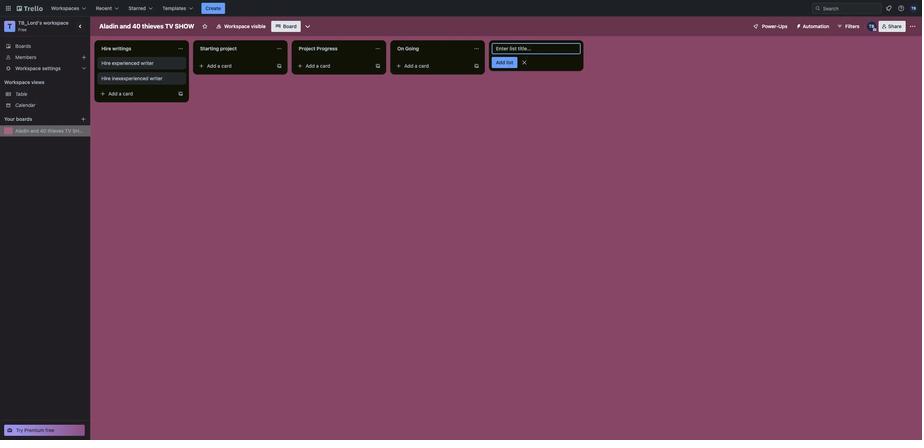 Task type: describe. For each thing, give the bounding box(es) containing it.
templates button
[[158, 3, 197, 14]]

free
[[46, 428, 54, 433]]

try premium free
[[16, 428, 54, 433]]

1 vertical spatial thieves
[[48, 128, 64, 134]]

automation
[[804, 23, 830, 29]]

add a card for going
[[405, 63, 429, 69]]

add a card for progress
[[306, 63, 331, 69]]

add a card for project
[[207, 63, 232, 69]]

card for progress
[[320, 63, 331, 69]]

starred
[[129, 5, 146, 11]]

show inside aladin and 40 thieves tv show text field
[[175, 23, 194, 30]]

list
[[507, 59, 514, 65]]

tb_lord's workspace free
[[18, 20, 69, 32]]

tb_lord's
[[18, 20, 42, 26]]

progress
[[317, 46, 338, 51]]

tyler black (tylerblack44) image
[[910, 4, 919, 13]]

t link
[[4, 21, 15, 32]]

try premium free button
[[4, 425, 85, 436]]

add list
[[496, 59, 514, 65]]

sm image
[[794, 21, 804, 31]]

your
[[4, 116, 15, 122]]

add a card button for writings
[[97, 88, 175, 99]]

boards
[[15, 43, 31, 49]]

1 vertical spatial and
[[31, 128, 39, 134]]

project
[[220, 46, 237, 51]]

create
[[206, 5, 221, 11]]

workspace for workspace views
[[4, 79, 30, 85]]

starting
[[200, 46, 219, 51]]

table
[[15, 91, 27, 97]]

create from template… image
[[277, 63, 282, 69]]

add for hire writings
[[108, 91, 118, 97]]

tb_lord (tylerblack44) image
[[868, 22, 877, 31]]

hire inexexperienced writer
[[102, 75, 163, 81]]

table link
[[15, 91, 86, 98]]

card for project
[[222, 63, 232, 69]]

workspace settings
[[15, 65, 61, 71]]

t
[[8, 22, 12, 30]]

hire writings
[[102, 46, 131, 51]]

show menu image
[[910, 23, 917, 30]]

workspace
[[43, 20, 69, 26]]

card for going
[[419, 63, 429, 69]]

0 horizontal spatial 40
[[40, 128, 46, 134]]

ups
[[779, 23, 788, 29]]

share
[[889, 23, 902, 29]]

board link
[[272, 21, 301, 32]]

writings
[[112, 46, 131, 51]]

add a card for writings
[[108, 91, 133, 97]]

members link
[[0, 52, 90, 63]]

0 notifications image
[[885, 4, 894, 13]]

workspace for workspace visible
[[224, 23, 250, 29]]

Hire writings text field
[[97, 43, 174, 54]]

visible
[[251, 23, 266, 29]]

back to home image
[[17, 3, 43, 14]]

this member is an admin of this board. image
[[874, 28, 877, 31]]

Board name text field
[[96, 21, 198, 32]]

your boards
[[4, 116, 32, 122]]

project progress
[[299, 46, 338, 51]]

premium
[[24, 428, 44, 433]]

your boards with 1 items element
[[4, 115, 70, 123]]

aladin and 40 thieves tv show inside text field
[[99, 23, 194, 30]]

workspace for workspace settings
[[15, 65, 41, 71]]

recent
[[96, 5, 112, 11]]

show inside aladin and 40 thieves tv show link
[[73, 128, 87, 134]]

0 horizontal spatial aladin and 40 thieves tv show
[[15, 128, 87, 134]]

boards
[[16, 116, 32, 122]]

thieves inside text field
[[142, 23, 164, 30]]

tb_lord's workspace link
[[18, 20, 69, 26]]

automation button
[[794, 21, 834, 32]]

aladin and 40 thieves tv show link
[[15, 128, 87, 135]]

workspace visible button
[[212, 21, 270, 32]]

a for progress
[[316, 63, 319, 69]]

project
[[299, 46, 316, 51]]



Task type: vqa. For each thing, say whether or not it's contained in the screenshot.
howard (howard38800628) icon
no



Task type: locate. For each thing, give the bounding box(es) containing it.
add a card button for going
[[393, 60, 471, 72]]

aladin
[[99, 23, 118, 30], [15, 128, 29, 134]]

and inside text field
[[120, 23, 131, 30]]

share button
[[879, 21, 907, 32]]

workspace visible
[[224, 23, 266, 29]]

card down "progress"
[[320, 63, 331, 69]]

recent button
[[92, 3, 123, 14]]

card for writings
[[123, 91, 133, 97]]

thieves
[[142, 23, 164, 30], [48, 128, 64, 134]]

1 horizontal spatial 40
[[132, 23, 141, 30]]

1 vertical spatial show
[[73, 128, 87, 134]]

create from template… image
[[375, 63, 381, 69], [474, 63, 480, 69], [178, 91, 184, 97]]

card down 'inexexperienced'
[[123, 91, 133, 97]]

hire left 'inexexperienced'
[[102, 75, 111, 81]]

try
[[16, 428, 23, 433]]

cancel list editing image
[[521, 59, 528, 66]]

1 vertical spatial tv
[[65, 128, 71, 134]]

0 vertical spatial hire
[[102, 46, 111, 51]]

aladin down boards
[[15, 128, 29, 134]]

tv down templates
[[165, 23, 173, 30]]

on going
[[398, 46, 419, 51]]

0 vertical spatial aladin and 40 thieves tv show
[[99, 23, 194, 30]]

customize views image
[[305, 23, 312, 30]]

power-ups
[[763, 23, 788, 29]]

add a card button down starting project text box
[[196, 60, 274, 72]]

0 vertical spatial tv
[[165, 23, 173, 30]]

0 vertical spatial show
[[175, 23, 194, 30]]

a for project
[[218, 63, 220, 69]]

and
[[120, 23, 131, 30], [31, 128, 39, 134]]

on
[[398, 46, 404, 51]]

power-
[[763, 23, 779, 29]]

2 horizontal spatial create from template… image
[[474, 63, 480, 69]]

members
[[15, 54, 36, 60]]

hire left the writings
[[102, 46, 111, 51]]

writer
[[141, 60, 154, 66], [150, 75, 163, 81]]

add down project
[[306, 63, 315, 69]]

a down starting project
[[218, 63, 220, 69]]

40
[[132, 23, 141, 30], [40, 128, 46, 134]]

hire for hire writings
[[102, 46, 111, 51]]

add for on going
[[405, 63, 414, 69]]

a for going
[[415, 63, 418, 69]]

filters button
[[836, 21, 862, 32]]

1 horizontal spatial aladin
[[99, 23, 118, 30]]

hire
[[102, 46, 111, 51], [102, 60, 111, 66], [102, 75, 111, 81]]

a
[[218, 63, 220, 69], [316, 63, 319, 69], [415, 63, 418, 69], [119, 91, 122, 97]]

0 horizontal spatial and
[[31, 128, 39, 134]]

1 horizontal spatial create from template… image
[[375, 63, 381, 69]]

thieves down starred popup button
[[142, 23, 164, 30]]

1 vertical spatial 40
[[40, 128, 46, 134]]

0 horizontal spatial tv
[[65, 128, 71, 134]]

tv
[[165, 23, 173, 30], [65, 128, 71, 134]]

writer for hire inexexperienced writer
[[150, 75, 163, 81]]

tv inside text field
[[165, 23, 173, 30]]

add a card button down project progress text box
[[295, 60, 373, 72]]

1 horizontal spatial and
[[120, 23, 131, 30]]

workspace up table
[[4, 79, 30, 85]]

workspace inside button
[[224, 23, 250, 29]]

tv down calendar link
[[65, 128, 71, 134]]

add down on going
[[405, 63, 414, 69]]

primary element
[[0, 0, 923, 17]]

experienced
[[112, 60, 140, 66]]

filters
[[846, 23, 860, 29]]

show down templates dropdown button
[[175, 23, 194, 30]]

create from template… image for hire writings
[[178, 91, 184, 97]]

hire for hire inexexperienced writer
[[102, 75, 111, 81]]

hire inexexperienced writer link
[[102, 75, 182, 82]]

2 hire from the top
[[102, 60, 111, 66]]

1 vertical spatial aladin
[[15, 128, 29, 134]]

1 hire from the top
[[102, 46, 111, 51]]

0 vertical spatial 40
[[132, 23, 141, 30]]

writer for hire experienced writer
[[141, 60, 154, 66]]

starting project
[[200, 46, 237, 51]]

workspace down members
[[15, 65, 41, 71]]

hire for hire experienced writer
[[102, 60, 111, 66]]

add inside button
[[496, 59, 506, 65]]

a down 'inexexperienced'
[[119, 91, 122, 97]]

workspaces
[[51, 5, 79, 11]]

workspace
[[224, 23, 250, 29], [15, 65, 41, 71], [4, 79, 30, 85]]

Project Progress text field
[[295, 43, 371, 54]]

writer down hire experienced writer link
[[150, 75, 163, 81]]

0 horizontal spatial thieves
[[48, 128, 64, 134]]

add a card down 'inexexperienced'
[[108, 91, 133, 97]]

hire experienced writer link
[[102, 60, 182, 67]]

search image
[[816, 6, 821, 11]]

add
[[496, 59, 506, 65], [207, 63, 216, 69], [306, 63, 315, 69], [405, 63, 414, 69], [108, 91, 118, 97]]

templates
[[163, 5, 186, 11]]

1 horizontal spatial show
[[175, 23, 194, 30]]

views
[[31, 79, 45, 85]]

aladin inside text field
[[99, 23, 118, 30]]

settings
[[42, 65, 61, 71]]

add a card button down the hire inexexperienced writer
[[97, 88, 175, 99]]

1 horizontal spatial aladin and 40 thieves tv show
[[99, 23, 194, 30]]

a down going
[[415, 63, 418, 69]]

workspaces button
[[47, 3, 90, 14]]

40 down your boards with 1 items element
[[40, 128, 46, 134]]

calendar
[[15, 102, 35, 108]]

calendar link
[[15, 102, 86, 109]]

show down add board icon
[[73, 128, 87, 134]]

add for starting project
[[207, 63, 216, 69]]

1 vertical spatial hire
[[102, 60, 111, 66]]

1 vertical spatial writer
[[150, 75, 163, 81]]

create from template… image for project progress
[[375, 63, 381, 69]]

2 vertical spatial workspace
[[4, 79, 30, 85]]

create button
[[202, 3, 225, 14]]

writer up hire inexexperienced writer link
[[141, 60, 154, 66]]

a down project progress
[[316, 63, 319, 69]]

0 vertical spatial thieves
[[142, 23, 164, 30]]

aladin and 40 thieves tv show down starred popup button
[[99, 23, 194, 30]]

add for project progress
[[306, 63, 315, 69]]

add a card down going
[[405, 63, 429, 69]]

On Going text field
[[393, 43, 470, 54]]

star or unstar board image
[[202, 24, 208, 29]]

workspace left the visible
[[224, 23, 250, 29]]

add list button
[[492, 57, 518, 68]]

open information menu image
[[899, 5, 906, 12]]

add a card button for progress
[[295, 60, 373, 72]]

1 horizontal spatial thieves
[[142, 23, 164, 30]]

add a card down starting project
[[207, 63, 232, 69]]

a for writings
[[119, 91, 122, 97]]

Enter list title… text field
[[492, 43, 581, 54]]

workspace navigation collapse icon image
[[76, 22, 86, 31]]

aladin and 40 thieves tv show
[[99, 23, 194, 30], [15, 128, 87, 134]]

Starting project text field
[[196, 43, 273, 54]]

aladin down recent dropdown button
[[99, 23, 118, 30]]

going
[[406, 46, 419, 51]]

free
[[18, 27, 27, 32]]

Search field
[[821, 3, 882, 14]]

starred button
[[125, 3, 157, 14]]

boards link
[[0, 41, 90, 52]]

card
[[222, 63, 232, 69], [320, 63, 331, 69], [419, 63, 429, 69], [123, 91, 133, 97]]

0 horizontal spatial create from template… image
[[178, 91, 184, 97]]

add a card
[[207, 63, 232, 69], [306, 63, 331, 69], [405, 63, 429, 69], [108, 91, 133, 97]]

card down project
[[222, 63, 232, 69]]

aladin and 40 thieves tv show down your boards with 1 items element
[[15, 128, 87, 134]]

and down starred
[[120, 23, 131, 30]]

add a card button down on going text box
[[393, 60, 471, 72]]

hire inside text box
[[102, 46, 111, 51]]

create from template… image for on going
[[474, 63, 480, 69]]

1 vertical spatial workspace
[[15, 65, 41, 71]]

3 hire from the top
[[102, 75, 111, 81]]

1 horizontal spatial tv
[[165, 23, 173, 30]]

show
[[175, 23, 194, 30], [73, 128, 87, 134]]

40 down starred
[[132, 23, 141, 30]]

add down the starting
[[207, 63, 216, 69]]

workspace views
[[4, 79, 45, 85]]

40 inside text field
[[132, 23, 141, 30]]

add left list
[[496, 59, 506, 65]]

0 horizontal spatial aladin
[[15, 128, 29, 134]]

power-ups button
[[749, 21, 792, 32]]

add down 'inexexperienced'
[[108, 91, 118, 97]]

add board image
[[81, 116, 86, 122]]

0 horizontal spatial show
[[73, 128, 87, 134]]

add a card down project progress
[[306, 63, 331, 69]]

0 vertical spatial aladin
[[99, 23, 118, 30]]

and down your boards with 1 items element
[[31, 128, 39, 134]]

hire down hire writings
[[102, 60, 111, 66]]

1 vertical spatial aladin and 40 thieves tv show
[[15, 128, 87, 134]]

add a card button for project
[[196, 60, 274, 72]]

workspace inside dropdown button
[[15, 65, 41, 71]]

workspace settings button
[[0, 63, 90, 74]]

inexexperienced
[[112, 75, 149, 81]]

thieves down your boards with 1 items element
[[48, 128, 64, 134]]

0 vertical spatial workspace
[[224, 23, 250, 29]]

0 vertical spatial writer
[[141, 60, 154, 66]]

board
[[283, 23, 297, 29]]

add a card button
[[196, 60, 274, 72], [295, 60, 373, 72], [393, 60, 471, 72], [97, 88, 175, 99]]

2 vertical spatial hire
[[102, 75, 111, 81]]

0 vertical spatial and
[[120, 23, 131, 30]]

card down on going text box
[[419, 63, 429, 69]]

hire experienced writer
[[102, 60, 154, 66]]



